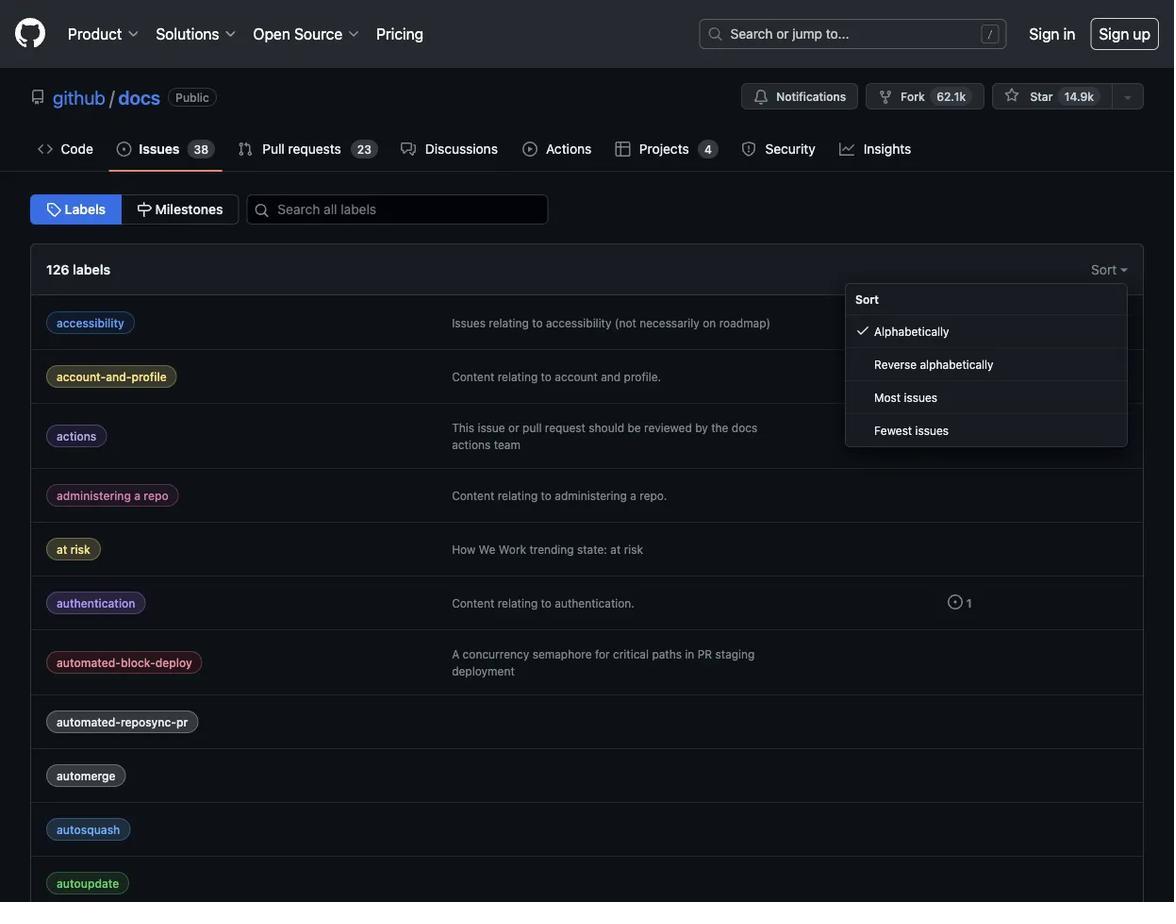 Task type: describe. For each thing, give the bounding box(es) containing it.
this
[[452, 421, 475, 434]]

menu containing sort
[[846, 283, 1129, 447]]

code link
[[30, 135, 101, 163]]

reverse alphabetically
[[875, 358, 994, 371]]

at risk
[[57, 543, 90, 556]]

staging
[[716, 647, 755, 661]]

pull requests
[[263, 141, 341, 157]]

star 14.9k
[[1028, 90, 1095, 103]]

1 vertical spatial sort
[[856, 293, 880, 306]]

relating for account
[[498, 370, 538, 383]]

to for administering
[[541, 489, 552, 502]]

autoupdate
[[57, 877, 119, 890]]

automated- for block-
[[57, 656, 121, 669]]

1 at from the left
[[57, 543, 67, 556]]

to for account
[[541, 370, 552, 383]]

sign up
[[1100, 25, 1151, 43]]

0 horizontal spatial issue opened image
[[116, 142, 132, 157]]

milestone image
[[137, 202, 152, 217]]

autosquash
[[57, 823, 120, 836]]

on
[[703, 316, 717, 329]]

reverse alphabetically link
[[847, 348, 1128, 381]]

1
[[967, 596, 973, 610]]

the
[[712, 421, 729, 434]]

notifications
[[777, 90, 847, 103]]

how
[[452, 543, 476, 556]]

should
[[589, 421, 625, 434]]

authentication
[[57, 596, 135, 610]]

projects
[[640, 141, 690, 157]]

alphabetically
[[921, 358, 994, 371]]

and
[[601, 370, 621, 383]]

a concurrency semaphore for critical paths in pr staging deployment
[[452, 647, 755, 678]]

critical
[[614, 647, 649, 661]]

for
[[595, 647, 610, 661]]

repo.
[[640, 489, 668, 502]]

4
[[705, 143, 713, 156]]

most issues
[[875, 391, 938, 404]]

automated-reposync-pr link
[[46, 711, 199, 733]]

we
[[479, 543, 496, 556]]

2 accessibility from the left
[[546, 316, 612, 329]]

reviewed
[[645, 421, 693, 434]]

discussions
[[425, 141, 498, 157]]

in inside a concurrency semaphore for critical paths in pr staging deployment
[[686, 647, 695, 661]]

2 a from the left
[[631, 489, 637, 502]]

alphabetically link
[[847, 315, 1128, 348]]

up
[[1134, 25, 1151, 43]]

reverse
[[875, 358, 917, 371]]

discussions link
[[394, 135, 508, 163]]

2 administering from the left
[[555, 489, 627, 502]]

git pull request image
[[238, 142, 253, 157]]

content relating to administering a repo.
[[452, 489, 668, 502]]

docs link
[[118, 86, 161, 108]]

paths
[[652, 647, 682, 661]]

star
[[1031, 90, 1054, 103]]

github link
[[53, 86, 106, 108]]

notifications link
[[742, 83, 859, 109]]

14.9k
[[1065, 90, 1095, 103]]

fewest
[[875, 424, 913, 437]]

0 vertical spatial in
[[1064, 25, 1076, 43]]

sign in
[[1030, 25, 1076, 43]]

bell image
[[754, 90, 769, 105]]

autosquash link
[[46, 818, 131, 841]]

shield image
[[742, 142, 757, 157]]

(not
[[615, 316, 637, 329]]

issues relating to accessibility (not necessarily on roadmap)
[[452, 316, 771, 329]]

content for content relating to account and profile.
[[452, 370, 495, 383]]

authentication link
[[46, 592, 146, 614]]

you must be signed in to add this repository to a list image
[[1121, 90, 1136, 105]]

how we work trending state: at risk
[[452, 543, 644, 556]]

Labels search field
[[247, 194, 549, 225]]

fewest issues
[[875, 424, 950, 437]]

star image
[[1005, 88, 1020, 103]]

content for content relating to administering a repo.
[[452, 489, 495, 502]]

issues for issues relating to accessibility (not necessarily on roadmap)
[[452, 316, 486, 329]]

alphabetically
[[875, 325, 950, 338]]

38
[[194, 143, 209, 156]]

homepage image
[[15, 18, 45, 48]]

security
[[766, 141, 816, 157]]

relating for accessibility
[[489, 316, 529, 329]]

automated- for reposync-
[[57, 715, 121, 729]]

or inside "this issue or pull request should be reviewed by the docs actions team"
[[509, 421, 520, 434]]

search image
[[254, 203, 269, 218]]

pr
[[177, 715, 188, 729]]

github
[[53, 86, 106, 108]]

table image
[[616, 142, 631, 157]]

requests
[[288, 141, 341, 157]]

by
[[696, 421, 709, 434]]

check image
[[856, 323, 871, 338]]

issues for issues
[[139, 141, 180, 157]]

labels
[[73, 261, 110, 277]]

issue
[[478, 421, 506, 434]]

repo
[[144, 489, 169, 502]]

repo forked image
[[879, 90, 894, 105]]

1 link
[[948, 595, 973, 610]]

search or jump to... button
[[701, 20, 1007, 48]]

sign up link
[[1091, 18, 1160, 50]]

be
[[628, 421, 641, 434]]

content relating to account and profile.
[[452, 370, 662, 383]]

semaphore
[[533, 647, 592, 661]]

actions link
[[46, 425, 107, 447]]



Task type: vqa. For each thing, say whether or not it's contained in the screenshot.
dot fill icon
no



Task type: locate. For each thing, give the bounding box(es) containing it.
sign in link
[[1030, 23, 1076, 45]]

risk right state:
[[624, 543, 644, 556]]

1 horizontal spatial docs
[[732, 421, 758, 434]]

1 vertical spatial in
[[686, 647, 695, 661]]

issues
[[905, 391, 938, 404], [916, 424, 950, 437]]

public
[[176, 91, 209, 104]]

insights
[[864, 141, 912, 157]]

2 risk from the left
[[624, 543, 644, 556]]

authentication.
[[555, 596, 635, 610]]

account
[[555, 370, 598, 383]]

or up "team"
[[509, 421, 520, 434]]

62.1k
[[937, 90, 967, 103]]

1 horizontal spatial administering
[[555, 489, 627, 502]]

2 automated- from the top
[[57, 715, 121, 729]]

search
[[731, 26, 773, 42]]

work
[[499, 543, 527, 556]]

a
[[134, 489, 141, 502], [631, 489, 637, 502]]

relating down work
[[498, 596, 538, 610]]

0 vertical spatial issues
[[139, 141, 180, 157]]

a left repo
[[134, 489, 141, 502]]

relating up the content relating to account and profile.
[[489, 316, 529, 329]]

content up this
[[452, 370, 495, 383]]

content up how
[[452, 489, 495, 502]]

1 accessibility from the left
[[57, 316, 124, 329]]

accessibility left (not
[[546, 316, 612, 329]]

to up the content relating to account and profile.
[[532, 316, 543, 329]]

content for content relating to authentication.
[[452, 596, 495, 610]]

sort button
[[1092, 260, 1129, 279]]

in
[[1064, 25, 1076, 43], [686, 647, 695, 661]]

0 horizontal spatial sort
[[856, 293, 880, 306]]

/
[[109, 86, 115, 108]]

or inside search or jump to... button
[[777, 26, 789, 42]]

reposync-
[[121, 715, 177, 729]]

0 vertical spatial issue opened image
[[116, 142, 132, 157]]

or left jump
[[777, 26, 789, 42]]

1 vertical spatial issue opened image
[[948, 595, 963, 610]]

0 horizontal spatial issues
[[139, 141, 180, 157]]

automated-block-deploy link
[[46, 651, 203, 674]]

actions link
[[515, 135, 601, 163]]

jump
[[793, 26, 823, 42]]

2 content from the top
[[452, 489, 495, 502]]

actions
[[57, 429, 97, 443], [452, 438, 491, 451]]

trending
[[530, 543, 574, 556]]

to for authentication.
[[541, 596, 552, 610]]

1 horizontal spatial risk
[[624, 543, 644, 556]]

profile
[[132, 370, 167, 383]]

administering up state:
[[555, 489, 627, 502]]

sign for sign in
[[1030, 25, 1060, 43]]

actions down this
[[452, 438, 491, 451]]

automated-block-deploy
[[57, 656, 192, 669]]

automated- down authentication link
[[57, 656, 121, 669]]

None search field
[[239, 194, 571, 225]]

issues for most issues
[[905, 391, 938, 404]]

at up authentication
[[57, 543, 67, 556]]

1 horizontal spatial actions
[[452, 438, 491, 451]]

0 horizontal spatial risk
[[70, 543, 90, 556]]

14906 users starred this repository element
[[1059, 87, 1101, 106]]

1 risk from the left
[[70, 543, 90, 556]]

3 content from the top
[[452, 596, 495, 610]]

request
[[545, 421, 586, 434]]

issue opened image
[[116, 142, 132, 157], [948, 595, 963, 610]]

in left pr
[[686, 647, 695, 661]]

1 automated- from the top
[[57, 656, 121, 669]]

or
[[777, 26, 789, 42], [509, 421, 520, 434]]

sign inside sign in link
[[1030, 25, 1060, 43]]

0 horizontal spatial a
[[134, 489, 141, 502]]

most issues link
[[847, 381, 1128, 414]]

repo image
[[30, 90, 45, 105]]

to left authentication.
[[541, 596, 552, 610]]

docs right /
[[118, 86, 161, 108]]

comment discussion image
[[401, 142, 416, 157]]

docs
[[118, 86, 161, 108], [732, 421, 758, 434]]

issue opened image left 1
[[948, 595, 963, 610]]

0 horizontal spatial at
[[57, 543, 67, 556]]

to left account
[[541, 370, 552, 383]]

pricing link
[[369, 15, 431, 53]]

relating for administering
[[498, 489, 538, 502]]

relating down "team"
[[498, 489, 538, 502]]

0 horizontal spatial sign
[[1030, 25, 1060, 43]]

0 vertical spatial automated-
[[57, 656, 121, 669]]

relating up pull
[[498, 370, 538, 383]]

1 vertical spatial issues
[[916, 424, 950, 437]]

1 horizontal spatial at
[[611, 543, 621, 556]]

actions inside "this issue or pull request should be reviewed by the docs actions team"
[[452, 438, 491, 451]]

a
[[452, 647, 460, 661]]

1 horizontal spatial sort
[[1092, 261, 1121, 277]]

1 horizontal spatial issues
[[452, 316, 486, 329]]

23
[[358, 143, 372, 156]]

graph image
[[840, 142, 855, 157]]

0 horizontal spatial administering
[[57, 489, 131, 502]]

roadmap)
[[720, 316, 771, 329]]

play image
[[523, 142, 538, 157]]

administering up at risk
[[57, 489, 131, 502]]

pr
[[698, 647, 713, 661]]

fork 62.1k
[[901, 90, 967, 103]]

1 vertical spatial issues
[[452, 316, 486, 329]]

risk inside the at risk link
[[70, 543, 90, 556]]

milestones link
[[121, 194, 239, 225]]

fork
[[901, 90, 926, 103]]

sort inside sort popup button
[[1092, 261, 1121, 277]]

concurrency
[[463, 647, 530, 661]]

1 vertical spatial docs
[[732, 421, 758, 434]]

2 sign from the left
[[1100, 25, 1130, 43]]

relating for authentication.
[[498, 596, 538, 610]]

team
[[494, 438, 521, 451]]

sign for sign up
[[1100, 25, 1130, 43]]

issue opened image right code at the top of the page
[[116, 142, 132, 157]]

sign left up
[[1100, 25, 1130, 43]]

1 vertical spatial automated-
[[57, 715, 121, 729]]

risk up authentication
[[70, 543, 90, 556]]

in left sign up
[[1064, 25, 1076, 43]]

automated-
[[57, 656, 121, 669], [57, 715, 121, 729]]

0 horizontal spatial actions
[[57, 429, 97, 443]]

code image
[[38, 142, 53, 157]]

issues
[[139, 141, 180, 157], [452, 316, 486, 329]]

autoupdate link
[[46, 872, 129, 895]]

1 a from the left
[[134, 489, 141, 502]]

0 vertical spatial docs
[[118, 86, 161, 108]]

content
[[452, 370, 495, 383], [452, 489, 495, 502], [452, 596, 495, 610]]

docs inside "this issue or pull request should be reviewed by the docs actions team"
[[732, 421, 758, 434]]

administering a repo
[[57, 489, 169, 502]]

account-and-profile link
[[46, 365, 177, 388]]

0 vertical spatial sort
[[1092, 261, 1121, 277]]

1 vertical spatial or
[[509, 421, 520, 434]]

1 horizontal spatial or
[[777, 26, 789, 42]]

relating
[[489, 316, 529, 329], [498, 370, 538, 383], [498, 489, 538, 502], [498, 596, 538, 610]]

1 horizontal spatial issue opened image
[[948, 595, 963, 610]]

content relating to authentication.
[[452, 596, 635, 610]]

insights link
[[833, 135, 921, 163]]

sign up star
[[1030, 25, 1060, 43]]

content up a
[[452, 596, 495, 610]]

actions
[[546, 141, 592, 157]]

0 horizontal spatial or
[[509, 421, 520, 434]]

accessibility down labels
[[57, 316, 124, 329]]

at risk link
[[46, 538, 101, 561]]

126
[[46, 261, 69, 277]]

1 horizontal spatial sign
[[1100, 25, 1130, 43]]

accessibility link
[[46, 311, 135, 334]]

search image
[[708, 26, 723, 42]]

account-
[[57, 370, 106, 383]]

a left repo.
[[631, 489, 637, 502]]

0 vertical spatial or
[[777, 26, 789, 42]]

to up how we work trending state: at risk
[[541, 489, 552, 502]]

1 content from the top
[[452, 370, 495, 383]]

automerge
[[57, 769, 116, 782]]

necessarily
[[640, 316, 700, 329]]

Search all labels text field
[[247, 194, 549, 225]]

and-
[[106, 370, 132, 383]]

1 vertical spatial content
[[452, 489, 495, 502]]

this issue or pull request should be reviewed by the docs actions team
[[452, 421, 758, 451]]

0 vertical spatial content
[[452, 370, 495, 383]]

1 horizontal spatial a
[[631, 489, 637, 502]]

1 horizontal spatial in
[[1064, 25, 1076, 43]]

deploy
[[155, 656, 192, 669]]

profile.
[[624, 370, 662, 383]]

issues right fewest
[[916, 424, 950, 437]]

sign inside sign up link
[[1100, 25, 1130, 43]]

1 horizontal spatial accessibility
[[546, 316, 612, 329]]

code
[[61, 141, 93, 157]]

sort
[[1092, 261, 1121, 277], [856, 293, 880, 306]]

accessibility inside accessibility link
[[57, 316, 124, 329]]

automated- up automerge link
[[57, 715, 121, 729]]

23 open issues and pull requests image
[[948, 428, 963, 443]]

milestones
[[152, 201, 223, 217]]

issue element
[[30, 194, 239, 225]]

actions down account- on the top
[[57, 429, 97, 443]]

sign
[[1030, 25, 1060, 43], [1100, 25, 1130, 43]]

deployment
[[452, 664, 515, 678]]

most
[[875, 391, 901, 404]]

security link
[[734, 135, 825, 163]]

search or jump to...
[[731, 26, 850, 42]]

0 vertical spatial issues
[[905, 391, 938, 404]]

0 horizontal spatial docs
[[118, 86, 161, 108]]

accessibility
[[57, 316, 124, 329], [546, 316, 612, 329]]

pull
[[523, 421, 542, 434]]

issues right 'most'
[[905, 391, 938, 404]]

fewest issues link
[[847, 414, 1128, 446]]

2 at from the left
[[611, 543, 621, 556]]

126 labels
[[46, 261, 110, 277]]

1 sign from the left
[[1030, 25, 1060, 43]]

to for accessibility
[[532, 316, 543, 329]]

issues for fewest issues
[[916, 424, 950, 437]]

at right state:
[[611, 543, 621, 556]]

0 horizontal spatial in
[[686, 647, 695, 661]]

docs right the
[[732, 421, 758, 434]]

2 vertical spatial content
[[452, 596, 495, 610]]

menu
[[846, 283, 1129, 447]]

tag image
[[46, 202, 61, 217]]

1 administering from the left
[[57, 489, 131, 502]]

0 horizontal spatial accessibility
[[57, 316, 124, 329]]



